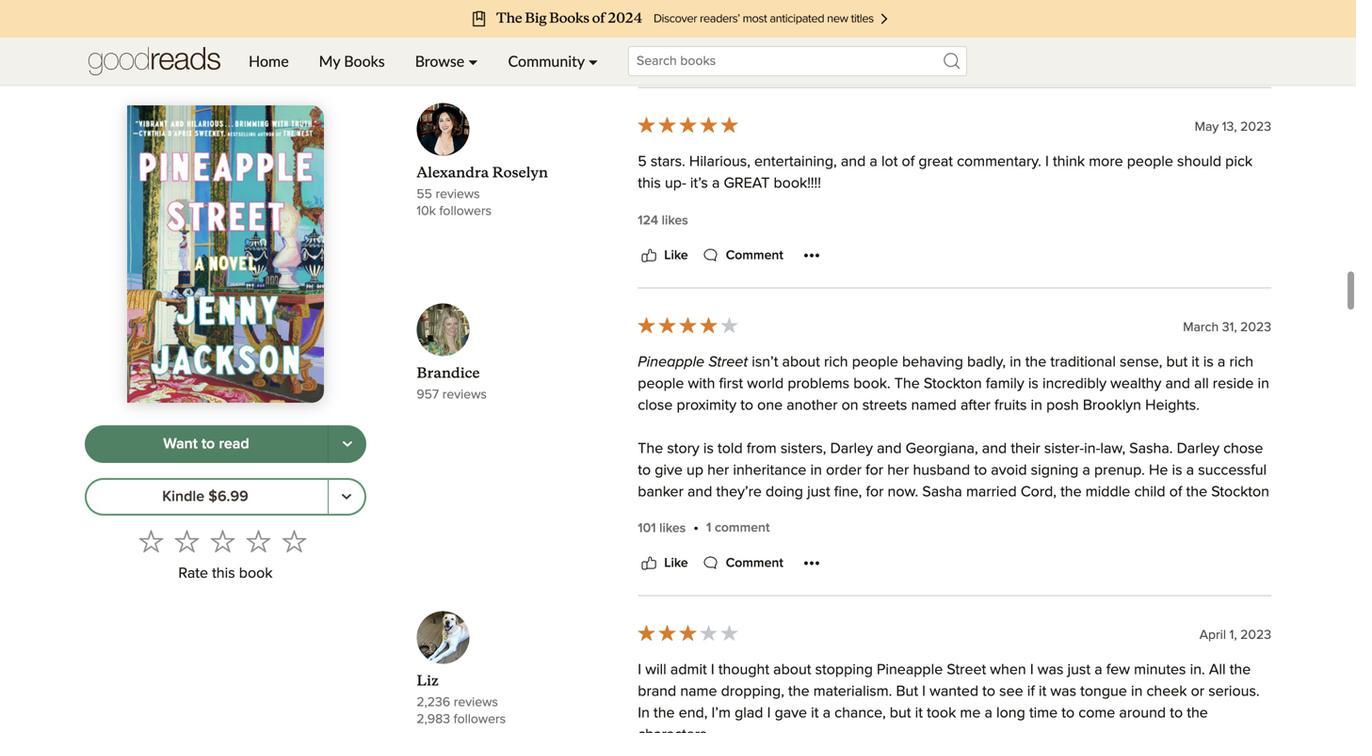 Task type: locate. For each thing, give the bounding box(es) containing it.
by down action
[[736, 637, 752, 652]]

just inside i will admit i thought about stopping pineapple street when i was just a few minutes in. all the brand name dropping, the materialism. but i wanted to see if it was tongue in cheek or serious. in the end, i'm glad i gave it a chance, but it took me a long time to come around to the characters.
[[1068, 663, 1091, 678]]

the inside the isn't about rich people behaving badly, in the traditional sense, but it is a rich people with first world problems book. the stockton family is incredibly wealthy and all reside in close proximity to one another on streets named after fruits in posh brooklyn heights.
[[1026, 355, 1047, 370]]

1 horizontal spatial rich
[[1230, 355, 1254, 370]]

likes inside the review by brandice element
[[659, 522, 686, 536]]

1 vertical spatial about
[[774, 663, 811, 678]]

2 her from the left
[[888, 464, 909, 479]]

glad
[[735, 707, 763, 722]]

2,236
[[417, 697, 450, 710]]

kindle
[[162, 490, 205, 505]]

reviews down brandice
[[442, 389, 487, 402]]

from
[[747, 442, 777, 457], [1195, 507, 1225, 522]]

1 comment up "search by book title or isbn" text field
[[708, 13, 772, 26]]

and inside the 5 stars. hilarious, entertaining, and a lot of great commentary. i think more people should pick this up- it's a great book!!!!
[[841, 155, 866, 170]]

falling
[[737, 550, 777, 565]]

people up close
[[638, 377, 684, 392]]

for down wealth
[[781, 550, 798, 565]]

1 horizontal spatial by
[[1067, 529, 1083, 544]]

1 horizontal spatial pineapple
[[877, 663, 943, 678]]

like inside the review by brandice element
[[664, 557, 688, 570]]

street inside i will admit i thought about stopping pineapple street when i was just a few minutes in. all the brand name dropping, the materialism. but i wanted to see if it was tongue in cheek or serious. in the end, i'm glad i gave it a chance, but it took me a long time to come around to the characters.
[[947, 663, 986, 678]]

first
[[719, 377, 743, 392]]

1 horizontal spatial book
[[924, 637, 957, 652]]

like button
[[638, 44, 688, 67], [638, 245, 688, 267], [638, 553, 688, 575]]

i right term,
[[823, 659, 827, 674]]

tongue
[[1081, 685, 1127, 700]]

stockton up named on the right bottom
[[924, 377, 982, 392]]

0 horizontal spatial lot
[[882, 155, 898, 170]]

0 vertical spatial 1 comment
[[708, 13, 772, 26]]

▾ right community
[[589, 52, 598, 70]]

0 vertical spatial with
[[688, 377, 715, 392]]

it
[[1192, 355, 1200, 370], [1039, 685, 1047, 700], [811, 707, 819, 722], [915, 707, 923, 722]]

street up "wanted"
[[947, 663, 986, 678]]

this inside but it's not fast paced. there is a lot of inner contemplation by the characters. i love this book cover and while the details of the story may not stick with me long term, i enjoyed reading it.
[[897, 637, 920, 652]]

0 vertical spatial the
[[895, 377, 920, 392]]

just inside the story is told from sisters, darley and georgiana, and their sister-in-law, sasha. darley chose to give up her inheritance in order for her husband to avoid signing a prenup. he is a successful banker and they're doing just fine, for now. sasha married cord, the middle child of the stockton family, and tries to accept the family's extreme level of closeness. sasha didn't come from a family with this type of wealth and doesn't always feel welcomed by them. georgiana is the baby and after falling for the wrong guy, she begins to spiral and question the life she was raised having.
[[807, 485, 831, 500]]

begins
[[931, 550, 976, 565]]

characters.
[[781, 637, 854, 652], [638, 728, 710, 734]]

guy,
[[873, 550, 900, 565]]

chose
[[1224, 442, 1264, 457]]

rate this book
[[178, 566, 273, 582]]

0 horizontal spatial people
[[638, 377, 684, 392]]

1 vertical spatial story
[[1184, 637, 1216, 652]]

1 horizontal spatial the
[[895, 377, 920, 392]]

0 vertical spatial characters.
[[781, 637, 854, 652]]

1 vertical spatial comment button
[[700, 245, 784, 267]]

to down feel on the bottom
[[980, 550, 993, 565]]

for right fine,
[[866, 485, 884, 500]]

0 vertical spatial for
[[866, 464, 884, 479]]

the inside the isn't about rich people behaving badly, in the traditional sense, but it is a rich people with first world problems book. the stockton family is incredibly wealthy and all reside in close proximity to one another on streets named after fruits in posh brooklyn heights.
[[895, 377, 920, 392]]

1 darley from the left
[[830, 442, 873, 457]]

reviews inside liz 2,236 reviews 2,983 followers
[[454, 697, 498, 710]]

by up question at bottom
[[1067, 529, 1083, 544]]

1 horizontal spatial lot
[[1126, 615, 1142, 630]]

with up name
[[697, 659, 724, 674]]

a up reside
[[1218, 355, 1226, 370]]

come down tongue in the right of the page
[[1079, 707, 1116, 722]]

1 horizontal spatial not
[[956, 615, 977, 630]]

0 vertical spatial come
[[1154, 507, 1191, 522]]

2 like button from the top
[[638, 245, 688, 267]]

darley up order
[[830, 442, 873, 457]]

2 vertical spatial with
[[697, 659, 724, 674]]

review by alexandra roselyn element
[[417, 103, 1272, 304]]

reviews inside alexandra roselyn 55 reviews 10k followers
[[436, 188, 480, 201]]

a down the hilarious,
[[712, 176, 720, 191]]

in-
[[1084, 442, 1101, 457]]

2 horizontal spatial people
[[1127, 155, 1174, 170]]

2 like from the top
[[664, 249, 688, 262]]

1 vertical spatial sasha
[[1070, 507, 1110, 522]]

0 horizontal spatial after
[[703, 550, 733, 565]]

2 comment from the top
[[726, 249, 784, 262]]

the down or
[[1187, 707, 1208, 722]]

1 horizontal spatial story
[[1184, 637, 1216, 652]]

my
[[319, 52, 340, 70]]

0 vertical spatial pineapple
[[638, 355, 705, 370]]

close
[[638, 399, 673, 414]]

1 vertical spatial not
[[638, 659, 659, 674]]

0 vertical spatial but
[[1167, 355, 1188, 370]]

and up heights.
[[1166, 377, 1191, 392]]

there up contemplation
[[638, 615, 677, 630]]

me down "wanted"
[[960, 707, 981, 722]]

and down welcomed
[[1036, 550, 1061, 565]]

i'm
[[712, 707, 731, 722]]

1 vertical spatial with
[[680, 529, 708, 544]]

brand
[[638, 685, 677, 700]]

1 vertical spatial by
[[736, 637, 752, 652]]

1 vertical spatial but
[[909, 615, 930, 630]]

there up while
[[1057, 615, 1096, 630]]

sasha.
[[1130, 442, 1173, 457]]

sasha
[[923, 485, 963, 500], [1070, 507, 1110, 522]]

was inside the story is told from sisters, darley and georgiana, and their sister-in-law, sasha. darley chose to give up her inheritance in order for her husband to avoid signing a prenup. he is a successful banker and they're doing just fine, for now. sasha married cord, the middle child of the stockton family, and tries to accept the family's extreme level of closeness. sasha didn't come from a family with this type of wealth and doesn't always feel welcomed by them. georgiana is the baby and after falling for the wrong guy, she begins to spiral and question the life she was raised having.
[[1202, 550, 1228, 565]]

and right entertaining,
[[841, 155, 866, 170]]

profile image for alexandra roselyn. image
[[417, 103, 469, 156]]

the down action
[[756, 637, 777, 652]]

1 vertical spatial like button
[[638, 245, 688, 267]]

1 vertical spatial people
[[852, 355, 898, 370]]

0 horizontal spatial there
[[638, 615, 677, 630]]

a up details
[[1114, 615, 1122, 630]]

1 comment button for 101 likes
[[706, 518, 770, 539]]

comment up "search by book title or isbn" text field
[[717, 13, 772, 26]]

1 vertical spatial followers
[[454, 714, 506, 727]]

1 vertical spatial likes
[[662, 214, 688, 228]]

comment up falling
[[715, 522, 770, 535]]

1 horizontal spatial stockton
[[1212, 485, 1270, 500]]

doesn't
[[864, 529, 913, 544]]

1 vertical spatial like
[[664, 249, 688, 262]]

0 vertical spatial by
[[1067, 529, 1083, 544]]

rating 5 out of 5 image
[[636, 115, 740, 135]]

comment inside review by alexandra roselyn element
[[726, 249, 784, 262]]

was up time
[[1051, 685, 1077, 700]]

1 vertical spatial it's
[[934, 615, 952, 630]]

she
[[904, 550, 928, 565], [1174, 550, 1198, 565]]

want
[[163, 437, 198, 452]]

to right time
[[1062, 707, 1075, 722]]

1 vertical spatial lot
[[1126, 615, 1142, 630]]

may 13, 2023
[[1195, 121, 1272, 134]]

like for alexandra roselyn
[[664, 249, 688, 262]]

like button for alexandra roselyn
[[638, 245, 688, 267]]

1 comment inside review by tatiana "element"
[[708, 13, 772, 26]]

me inside but it's not fast paced. there is a lot of inner contemplation by the characters. i love this book cover and while the details of the story may not stick with me long term, i enjoyed reading it.
[[728, 659, 749, 674]]

0 horizontal spatial story
[[667, 442, 700, 457]]

it's right up- at top
[[690, 176, 708, 191]]

0 vertical spatial after
[[961, 399, 991, 414]]

the up gave
[[788, 685, 810, 700]]

0 vertical spatial likes
[[661, 14, 688, 27]]

1 horizontal spatial sasha
[[1070, 507, 1110, 522]]

2 vertical spatial reviews
[[454, 697, 498, 710]]

great
[[919, 155, 953, 170]]

1 horizontal spatial ▾
[[589, 52, 598, 70]]

but inside the isn't about rich people behaving badly, in the traditional sense, but it is a rich people with first world problems book. the stockton family is incredibly wealthy and all reside in close proximity to one another on streets named after fruits in posh brooklyn heights.
[[1167, 355, 1188, 370]]

comment button down type
[[700, 553, 784, 575]]

long down see
[[997, 707, 1026, 722]]

2023 right '1,'
[[1241, 629, 1272, 643]]

the right while
[[1069, 637, 1091, 652]]

0 vertical spatial comment button
[[700, 44, 784, 67]]

▾ right browse
[[468, 52, 478, 70]]

with inside the isn't about rich people behaving badly, in the traditional sense, but it is a rich people with first world problems book. the stockton family is incredibly wealthy and all reside in close proximity to one another on streets named after fruits in posh brooklyn heights.
[[688, 377, 715, 392]]

3 comment from the top
[[726, 557, 784, 570]]

after up having.
[[703, 550, 733, 565]]

0 horizontal spatial not
[[638, 659, 659, 674]]

1 comment inside the review by brandice element
[[706, 522, 770, 535]]

0 horizontal spatial she
[[904, 550, 928, 565]]

comment button
[[700, 44, 784, 67], [700, 245, 784, 267], [700, 553, 784, 575]]

0 vertical spatial street
[[709, 355, 748, 370]]

term,
[[786, 659, 819, 674]]

like for brandice
[[664, 557, 688, 570]]

to up type
[[744, 507, 757, 522]]

book
[[239, 566, 273, 582], [924, 637, 957, 652]]

2023 right 31,
[[1241, 321, 1272, 335]]

and up when
[[1002, 637, 1027, 652]]

1
[[708, 13, 713, 26], [706, 522, 712, 535]]

book.
[[854, 377, 891, 392]]

2 2023 from the top
[[1241, 321, 1272, 335]]

in
[[1010, 355, 1022, 370], [1258, 377, 1270, 392], [1031, 399, 1043, 414], [811, 464, 822, 479], [779, 615, 791, 630], [1131, 685, 1143, 700]]

1 vertical spatial book
[[924, 637, 957, 652]]

of inside the 5 stars. hilarious, entertaining, and a lot of great commentary. i think more people should pick this up- it's a great book!!!!
[[902, 155, 915, 170]]

like up the raised
[[664, 557, 688, 570]]

1 horizontal spatial family
[[986, 377, 1025, 392]]

followers inside liz 2,236 reviews 2,983 followers
[[454, 714, 506, 727]]

0 horizontal spatial me
[[728, 659, 749, 674]]

101 likes
[[638, 522, 686, 536]]

pineapple up but
[[877, 663, 943, 678]]

avoid
[[991, 464, 1027, 479]]

home image
[[89, 38, 220, 85]]

0 horizontal spatial by
[[736, 637, 752, 652]]

comment
[[717, 13, 772, 26], [715, 522, 770, 535]]

1 2023 from the top
[[1241, 121, 1272, 134]]

2 vertical spatial but
[[890, 707, 911, 722]]

it's up the it.
[[934, 615, 952, 630]]

after inside the story is told from sisters, darley and georgiana, and their sister-in-law, sasha. darley chose to give up her inheritance in order for her husband to avoid signing a prenup. he is a successful banker and they're doing just fine, for now. sasha married cord, the middle child of the stockton family, and tries to accept the family's extreme level of closeness. sasha didn't come from a family with this type of wealth and doesn't always feel welcomed by them. georgiana is the baby and after falling for the wrong guy, she begins to spiral and question the life she was raised having.
[[703, 550, 733, 565]]

1 like from the top
[[664, 49, 688, 62]]

in up "around"
[[1131, 685, 1143, 700]]

1 vertical spatial the
[[638, 442, 663, 457]]

1 vertical spatial pineapple
[[877, 663, 943, 678]]

about up gave
[[774, 663, 811, 678]]

0 horizontal spatial family
[[638, 529, 677, 544]]

1 comment for 101 likes
[[706, 522, 770, 535]]

extreme
[[887, 507, 941, 522]]

after left fruits on the right bottom of page
[[961, 399, 991, 414]]

family down family,
[[638, 529, 677, 544]]

to
[[741, 399, 754, 414], [202, 437, 215, 452], [638, 464, 651, 479], [974, 464, 987, 479], [744, 507, 757, 522], [980, 550, 993, 565], [983, 685, 996, 700], [1062, 707, 1075, 722], [1170, 707, 1183, 722]]

book up the it.
[[924, 637, 957, 652]]

home link
[[234, 38, 304, 85]]

but inside but it's not fast paced. there is a lot of inner contemplation by the characters. i love this book cover and while the details of the story may not stick with me long term, i enjoyed reading it.
[[909, 615, 930, 630]]

roselyn
[[492, 164, 548, 182]]

1 horizontal spatial come
[[1154, 507, 1191, 522]]

think
[[1053, 155, 1085, 170]]

reviews inside brandice 957 reviews
[[442, 389, 487, 402]]

rating 4 out of 5 image
[[636, 315, 740, 336]]

1 vertical spatial me
[[960, 707, 981, 722]]

rich up problems
[[824, 355, 848, 370]]

and inside the isn't about rich people behaving badly, in the traditional sense, but it is a rich people with first world problems book. the stockton family is incredibly wealthy and all reside in close proximity to one another on streets named after fruits in posh brooklyn heights.
[[1166, 377, 1191, 392]]

likes
[[661, 14, 688, 27], [662, 214, 688, 228], [659, 522, 686, 536]]

with
[[688, 377, 715, 392], [680, 529, 708, 544], [697, 659, 724, 674]]

1 vertical spatial stockton
[[1212, 485, 1270, 500]]

characters. down end,
[[638, 728, 710, 734]]

lot up details
[[1126, 615, 1142, 630]]

1 vertical spatial after
[[703, 550, 733, 565]]

1 vertical spatial 1 comment
[[706, 522, 770, 535]]

1 comment button up "search by book title or isbn" text field
[[708, 9, 772, 31]]

like inside review by alexandra roselyn element
[[664, 249, 688, 262]]

it left took
[[915, 707, 923, 722]]

comment for 127 likes
[[717, 13, 772, 26]]

reviews for brandice
[[442, 389, 487, 402]]

0 vertical spatial was
[[1202, 550, 1228, 565]]

pineapple
[[638, 355, 705, 370], [877, 663, 943, 678]]

story inside but it's not fast paced. there is a lot of inner contemplation by the characters. i love this book cover and while the details of the story may not stick with me long term, i enjoyed reading it.
[[1184, 637, 1216, 652]]

in right fruits on the right bottom of page
[[1031, 399, 1043, 414]]

2 ▾ from the left
[[589, 52, 598, 70]]

55
[[417, 188, 432, 201]]

another
[[787, 399, 838, 414]]

after inside the isn't about rich people behaving badly, in the traditional sense, but it is a rich people with first world problems book. the stockton family is incredibly wealthy and all reside in close proximity to one another on streets named after fruits in posh brooklyn heights.
[[961, 399, 991, 414]]

time
[[1030, 707, 1058, 722]]

great
[[724, 176, 770, 191]]

family inside the story is told from sisters, darley and georgiana, and their sister-in-law, sasha. darley chose to give up her inheritance in order for her husband to avoid signing a prenup. he is a successful banker and they're doing just fine, for now. sasha married cord, the middle child of the stockton family, and tries to accept the family's extreme level of closeness. sasha didn't come from a family with this type of wealth and doesn't always feel welcomed by them. georgiana is the baby and after falling for the wrong guy, she begins to spiral and question the life she was raised having.
[[638, 529, 677, 544]]

her
[[708, 464, 729, 479], [888, 464, 909, 479]]

0 horizontal spatial street
[[709, 355, 748, 370]]

of left inner
[[1146, 615, 1159, 630]]

1 inside the review by brandice element
[[706, 522, 712, 535]]

come inside the story is told from sisters, darley and georgiana, and their sister-in-law, sasha. darley chose to give up her inheritance in order for her husband to avoid signing a prenup. he is a successful banker and they're doing just fine, for now. sasha married cord, the middle child of the stockton family, and tries to accept the family's extreme level of closeness. sasha didn't come from a family with this type of wealth and doesn't always feel welcomed by them. georgiana is the baby and after falling for the wrong guy, she begins to spiral and question the life she was raised having.
[[1154, 507, 1191, 522]]

0 vertical spatial family
[[986, 377, 1025, 392]]

1 vertical spatial characters.
[[638, 728, 710, 734]]

but
[[896, 685, 918, 700]]

1 vertical spatial 1 comment button
[[706, 518, 770, 539]]

from up inheritance
[[747, 442, 777, 457]]

brandice 957 reviews
[[417, 365, 487, 402]]

0 vertical spatial it's
[[690, 176, 708, 191]]

posh
[[1047, 399, 1079, 414]]

darley
[[830, 442, 873, 457], [1177, 442, 1220, 457]]

0 vertical spatial reviews
[[436, 188, 480, 201]]

the down wealth
[[802, 550, 823, 565]]

having.
[[682, 572, 730, 587]]

street
[[709, 355, 748, 370], [947, 663, 986, 678]]

review by brandice element
[[417, 304, 1272, 674]]

sisters,
[[781, 442, 827, 457]]

people
[[1127, 155, 1174, 170], [852, 355, 898, 370], [638, 377, 684, 392]]

april 1, 2023 link
[[1200, 629, 1272, 643]]

3 2023 from the top
[[1241, 629, 1272, 643]]

1 rich from the left
[[824, 355, 848, 370]]

0 vertical spatial 1 comment button
[[708, 9, 772, 31]]

comment for 101 likes
[[715, 522, 770, 535]]

0 vertical spatial sasha
[[923, 485, 963, 500]]

2 vertical spatial like
[[664, 557, 688, 570]]

likes inside review by alexandra roselyn element
[[662, 214, 688, 228]]

reviews for liz
[[454, 697, 498, 710]]

2023 inside review by alexandra roselyn element
[[1241, 121, 1272, 134]]

2 vertical spatial comment
[[726, 557, 784, 570]]

0 vertical spatial 1
[[708, 13, 713, 26]]

banker
[[638, 485, 684, 500]]

the up incredibly
[[1026, 355, 1047, 370]]

it up the all
[[1192, 355, 1200, 370]]

None search field
[[613, 46, 982, 76]]

1 horizontal spatial it's
[[934, 615, 952, 630]]

1 ▾ from the left
[[468, 52, 478, 70]]

the left 'life'
[[1126, 550, 1147, 565]]

but right sense,
[[1167, 355, 1188, 370]]

followers right 2,983
[[454, 714, 506, 727]]

0 horizontal spatial her
[[708, 464, 729, 479]]

1 vertical spatial comment
[[726, 249, 784, 262]]

about inside i will admit i thought about stopping pineapple street when i was just a few minutes in. all the brand name dropping, the materialism. but i wanted to see if it was tongue in cheek or serious. in the end, i'm glad i gave it a chance, but it took me a long time to come around to the characters.
[[774, 663, 811, 678]]

isn't about rich people behaving badly, in the traditional sense, but it is a rich people with first world problems book. the stockton family is incredibly wealthy and all reside in close proximity to one another on streets named after fruits in posh brooklyn heights.
[[638, 355, 1270, 414]]

2 vertical spatial like button
[[638, 553, 688, 575]]

characters. up term,
[[781, 637, 854, 652]]

pineapple street
[[638, 355, 748, 370]]

rate 4 out of 5 image
[[246, 529, 271, 554]]

book!!!!
[[774, 176, 821, 191]]

it inside the isn't about rich people behaving badly, in the traditional sense, but it is a rich people with first world problems book. the stockton family is incredibly wealthy and all reside in close proximity to one another on streets named after fruits in posh brooklyn heights.
[[1192, 355, 1200, 370]]

1 horizontal spatial me
[[960, 707, 981, 722]]

all
[[1209, 663, 1226, 678]]

2 vertical spatial likes
[[659, 522, 686, 536]]

long
[[753, 659, 782, 674], [997, 707, 1026, 722]]

the right georgiana
[[1215, 529, 1236, 544]]

1 vertical spatial long
[[997, 707, 1026, 722]]

31,
[[1222, 321, 1237, 335]]

the up serious.
[[1230, 663, 1251, 678]]

0 horizontal spatial sasha
[[923, 485, 963, 500]]

0 horizontal spatial the
[[638, 442, 663, 457]]

comment inside the review by brandice element
[[715, 522, 770, 535]]

cord,
[[1021, 485, 1057, 500]]

is left incredibly
[[1028, 377, 1039, 392]]

to left one
[[741, 399, 754, 414]]

family
[[986, 377, 1025, 392], [638, 529, 677, 544]]

the
[[895, 377, 920, 392], [638, 442, 663, 457]]

comment inside review by tatiana "element"
[[717, 13, 772, 26]]

1 horizontal spatial just
[[1068, 663, 1091, 678]]

comment inside the review by brandice element
[[726, 557, 784, 570]]

likes right 124
[[662, 214, 688, 228]]

3 comment button from the top
[[700, 553, 784, 575]]

127 likes button
[[638, 11, 688, 30]]

paced.
[[1009, 615, 1053, 630]]

1 comment from the top
[[726, 49, 784, 62]]

1 comment button inside review by tatiana "element"
[[708, 9, 772, 31]]

1 horizontal spatial darley
[[1177, 442, 1220, 457]]

2 vertical spatial 2023
[[1241, 629, 1272, 643]]

0 vertical spatial comment
[[717, 13, 772, 26]]

1 vertical spatial family
[[638, 529, 677, 544]]

1 horizontal spatial street
[[947, 663, 986, 678]]

characters. inside i will admit i thought about stopping pineapple street when i was just a few minutes in. all the brand name dropping, the materialism. but i wanted to see if it was tongue in cheek or serious. in the end, i'm glad i gave it a chance, but it took me a long time to come around to the characters.
[[638, 728, 710, 734]]

2 comment button from the top
[[700, 245, 784, 267]]

3 like from the top
[[664, 557, 688, 570]]

lot
[[882, 155, 898, 170], [1126, 615, 1142, 630]]

story up in.
[[1184, 637, 1216, 652]]

and up wrong
[[836, 529, 861, 544]]

likes for 127 likes
[[661, 14, 688, 27]]

0 vertical spatial followers
[[439, 205, 492, 218]]

likes inside review by tatiana "element"
[[661, 14, 688, 27]]

followers
[[439, 205, 492, 218], [454, 714, 506, 727]]

0 vertical spatial 2023
[[1241, 121, 1272, 134]]

0 vertical spatial just
[[807, 485, 831, 500]]

my books link
[[304, 38, 400, 85]]

to down cheek
[[1170, 707, 1183, 722]]

inner
[[1163, 615, 1197, 630]]

2 there from the left
[[1057, 615, 1096, 630]]

rate 1 out of 5 image
[[139, 529, 163, 554]]

book down rate 4 out of 5 image
[[239, 566, 273, 582]]

order
[[826, 464, 862, 479]]

0 vertical spatial lot
[[882, 155, 898, 170]]

1 comment for 127 likes
[[708, 13, 772, 26]]

2023 inside the review by brandice element
[[1241, 321, 1272, 335]]

their
[[1011, 442, 1041, 457]]

incredibly
[[1043, 377, 1107, 392]]

march
[[1183, 321, 1219, 335]]

1 left tries
[[706, 522, 712, 535]]

0 vertical spatial from
[[747, 442, 777, 457]]

stopping
[[815, 663, 873, 678]]

minutes
[[1134, 663, 1186, 678]]

people right more
[[1127, 155, 1174, 170]]

i right admit
[[711, 663, 715, 678]]

0 vertical spatial people
[[1127, 155, 1174, 170]]

baby
[[638, 550, 671, 565]]

browse ▾
[[415, 52, 478, 70]]

april
[[1200, 629, 1226, 643]]

0 vertical spatial not
[[956, 615, 977, 630]]

3 like button from the top
[[638, 553, 688, 575]]

1 inside review by tatiana "element"
[[708, 13, 713, 26]]

like button down the '101 likes' button at the bottom of page
[[638, 553, 688, 575]]

2023 inside review by liz element
[[1241, 629, 1272, 643]]

alexandra roselyn link
[[417, 164, 548, 182]]

101
[[638, 522, 656, 536]]

fine,
[[834, 485, 862, 500]]

1 comment button inside the review by brandice element
[[706, 518, 770, 539]]

like button down 124 likes button
[[638, 245, 688, 267]]

1 vertical spatial just
[[1068, 663, 1091, 678]]

with up having.
[[680, 529, 708, 544]]

stockton inside the isn't about rich people behaving badly, in the traditional sense, but it is a rich people with first world problems book. the stockton family is incredibly wealthy and all reside in close proximity to one another on streets named after fruits in posh brooklyn heights.
[[924, 377, 982, 392]]

heights.
[[1145, 399, 1200, 414]]



Task type: vqa. For each thing, say whether or not it's contained in the screenshot.
Profile Image for Freida McFadden.
no



Task type: describe. For each thing, give the bounding box(es) containing it.
in inside the story is told from sisters, darley and georgiana, and their sister-in-law, sasha. darley chose to give up her inheritance in order for her husband to avoid signing a prenup. he is a successful banker and they're doing just fine, for now. sasha married cord, the middle child of the stockton family, and tries to accept the family's extreme level of closeness. sasha didn't come from a family with this type of wealth and doesn't always feel welcomed by them. georgiana is the baby and after falling for the wrong guy, she begins to spiral and question the life she was raised having.
[[811, 464, 822, 479]]

and left tries
[[683, 507, 708, 522]]

cheek
[[1147, 685, 1187, 700]]

me inside i will admit i thought about stopping pineapple street when i was just a few minutes in. all the brand name dropping, the materialism. but i wanted to see if it was tongue in cheek or serious. in the end, i'm glad i gave it a chance, but it took me a long time to come around to the characters.
[[960, 707, 981, 722]]

and inside but it's not fast paced. there is a lot of inner contemplation by the characters. i love this book cover and while the details of the story may not stick with me long term, i enjoyed reading it.
[[1002, 637, 1027, 652]]

the up wealth
[[809, 507, 830, 522]]

1 like button from the top
[[638, 44, 688, 67]]

957
[[417, 389, 439, 402]]

i inside the 5 stars. hilarious, entertaining, and a lot of great commentary. i think more people should pick this up- it's a great book!!!!
[[1046, 155, 1049, 170]]

he
[[1149, 464, 1168, 479]]

it right gave
[[811, 707, 819, 722]]

but inside i will admit i thought about stopping pineapple street when i was just a few minutes in. all the brand name dropping, the materialism. but i wanted to see if it was tongue in cheek or serious. in the end, i'm glad i gave it a chance, but it took me a long time to come around to the characters.
[[890, 707, 911, 722]]

rate 3 out of 5 image
[[210, 529, 235, 554]]

a left great
[[870, 155, 878, 170]]

the right in
[[654, 707, 675, 722]]

world
[[747, 377, 784, 392]]

books
[[344, 52, 385, 70]]

badly,
[[967, 355, 1006, 370]]

a down 'in-'
[[1083, 464, 1091, 479]]

husband
[[913, 464, 970, 479]]

▾ for browse ▾
[[468, 52, 478, 70]]

1,
[[1230, 629, 1237, 643]]

in right the badly,
[[1010, 355, 1022, 370]]

in inside i will admit i thought about stopping pineapple street when i was just a few minutes in. all the brand name dropping, the materialism. but i wanted to see if it was tongue in cheek or serious. in the end, i'm glad i gave it a chance, but it took me a long time to come around to the characters.
[[1131, 685, 1143, 700]]

the story is told from sisters, darley and georgiana, and their sister-in-law, sasha. darley chose to give up her inheritance in order for her husband to avoid signing a prenup. he is a successful banker and they're doing just fine, for now. sasha married cord, the middle child of the stockton family, and tries to accept the family's extreme level of closeness. sasha didn't come from a family with this type of wealth and doesn't always feel welcomed by them. georgiana is the baby and after falling for the wrong guy, she begins to spiral and question the life she was raised having.
[[638, 442, 1270, 587]]

community ▾
[[508, 52, 598, 70]]

story inside the story is told from sisters, darley and georgiana, and their sister-in-law, sasha. darley chose to give up her inheritance in order for her husband to avoid signing a prenup. he is a successful banker and they're doing just fine, for now. sasha married cord, the middle child of the stockton family, and tries to accept the family's extreme level of closeness. sasha didn't come from a family with this type of wealth and doesn't always feel welcomed by them. georgiana is the baby and after falling for the wrong guy, she begins to spiral and question the life she was raised having.
[[667, 442, 700, 457]]

named
[[911, 399, 957, 414]]

like button for brandice
[[638, 553, 688, 575]]

2023 for alexandra roselyn
[[1241, 121, 1272, 134]]

a down successful
[[1229, 507, 1237, 522]]

comment button for alexandra roselyn
[[700, 245, 784, 267]]

likes for 101 likes
[[659, 522, 686, 536]]

when
[[990, 663, 1026, 678]]

a left chance,
[[823, 707, 831, 722]]

cover
[[961, 637, 998, 652]]

a inside the isn't about rich people behaving badly, in the traditional sense, but it is a rich people with first world problems book. the stockton family is incredibly wealthy and all reside in close proximity to one another on streets named after fruits in posh brooklyn heights.
[[1218, 355, 1226, 370]]

fast
[[981, 615, 1005, 630]]

the inside the story is told from sisters, darley and georgiana, and their sister-in-law, sasha. darley chose to give up her inheritance in order for her husband to avoid signing a prenup. he is a successful banker and they're doing just fine, for now. sasha married cord, the middle child of the stockton family, and tries to accept the family's extreme level of closeness. sasha didn't come from a family with this type of wealth and doesn't always feel welcomed by them. georgiana is the baby and after falling for the wrong guy, she begins to spiral and question the life she was raised having.
[[638, 442, 663, 457]]

by inside the story is told from sisters, darley and georgiana, and their sister-in-law, sasha. darley chose to give up her inheritance in order for her husband to avoid signing a prenup. he is a successful banker and they're doing just fine, for now. sasha married cord, the middle child of the stockton family, and tries to accept the family's extreme level of closeness. sasha didn't come from a family with this type of wealth and doesn't always feel welcomed by them. georgiana is the baby and after falling for the wrong guy, she begins to spiral and question the life she was raised having.
[[1067, 529, 1083, 544]]

march 31, 2023 link
[[1183, 321, 1272, 335]]

law,
[[1101, 442, 1126, 457]]

$6.99
[[208, 490, 248, 505]]

and down streets
[[877, 442, 902, 457]]

will
[[645, 663, 667, 678]]

with inside the story is told from sisters, darley and georgiana, and their sister-in-law, sasha. darley chose to give up her inheritance in order for her husband to avoid signing a prenup. he is a successful banker and they're doing just fine, for now. sasha married cord, the middle child of the stockton family, and tries to accept the family's extreme level of closeness. sasha didn't come from a family with this type of wealth and doesn't always feel welcomed by them. georgiana is the baby and after falling for the wrong guy, she begins to spiral and question the life she was raised having.
[[680, 529, 708, 544]]

2 vertical spatial for
[[781, 550, 798, 565]]

i right glad
[[767, 707, 771, 722]]

materialism.
[[814, 685, 892, 700]]

took
[[927, 707, 956, 722]]

1 vertical spatial for
[[866, 485, 884, 500]]

1 comment button from the top
[[700, 44, 784, 67]]

there inside but it's not fast paced. there is a lot of inner contemplation by the characters. i love this book cover and while the details of the story may not stick with me long term, i enjoyed reading it.
[[1057, 615, 1096, 630]]

gave
[[775, 707, 807, 722]]

127
[[638, 14, 658, 27]]

come inside i will admit i thought about stopping pineapple street when i was just a few minutes in. all the brand name dropping, the materialism. but i wanted to see if it was tongue in cheek or serious. in the end, i'm glad i gave it a chance, but it took me a long time to come around to the characters.
[[1079, 707, 1116, 722]]

doing
[[766, 485, 803, 500]]

may
[[1195, 121, 1219, 134]]

i left love
[[857, 637, 861, 652]]

rate this book element
[[85, 524, 366, 589]]

it's inside the 5 stars. hilarious, entertaining, and a lot of great commentary. i think more people should pick this up- it's a great book!!!!
[[690, 176, 708, 191]]

georgiana,
[[906, 442, 978, 457]]

march 31, 2023
[[1183, 321, 1272, 335]]

with inside but it's not fast paced. there is a lot of inner contemplation by the characters. i love this book cover and while the details of the story may not stick with me long term, i enjoyed reading it.
[[697, 659, 724, 674]]

question
[[1065, 550, 1122, 565]]

see
[[1000, 685, 1024, 700]]

it right if
[[1039, 685, 1047, 700]]

one
[[758, 399, 783, 414]]

browse
[[415, 52, 465, 70]]

i left will
[[638, 663, 642, 678]]

1 for 101 likes
[[706, 522, 712, 535]]

is right georgiana
[[1200, 529, 1211, 544]]

family inside the isn't about rich people behaving badly, in the traditional sense, but it is a rich people with first world problems book. the stockton family is incredibly wealthy and all reside in close proximity to one another on streets named after fruits in posh brooklyn heights.
[[986, 377, 1025, 392]]

isn't
[[752, 355, 778, 370]]

pineapple inside the review by brandice element
[[638, 355, 705, 370]]

it.
[[942, 659, 953, 674]]

stockton inside the story is told from sisters, darley and georgiana, and their sister-in-law, sasha. darley chose to give up her inheritance in order for her husband to avoid signing a prenup. he is a successful banker and they're doing just fine, for now. sasha married cord, the middle child of the stockton family, and tries to accept the family's extreme level of closeness. sasha didn't come from a family with this type of wealth and doesn't always feel welcomed by them. georgiana is the baby and after falling for the wrong guy, she begins to spiral and question the life she was raised having.
[[1212, 485, 1270, 500]]

profile image for brandice. image
[[417, 304, 469, 357]]

of up minutes
[[1142, 637, 1155, 652]]

this right rate
[[212, 566, 235, 582]]

this inside the 5 stars. hilarious, entertaining, and a lot of great commentary. i think more people should pick this up- it's a great book!!!!
[[638, 176, 661, 191]]

wrong
[[827, 550, 869, 565]]

inheritance
[[733, 464, 807, 479]]

0 horizontal spatial from
[[747, 442, 777, 457]]

is inside but it's not fast paced. there is a lot of inner contemplation by the characters. i love this book cover and while the details of the story may not stick with me long term, i enjoyed reading it.
[[1100, 615, 1110, 630]]

review by liz element
[[417, 612, 1272, 734]]

to left give
[[638, 464, 651, 479]]

2023 for brandice
[[1241, 321, 1272, 335]]

spiral
[[997, 550, 1032, 565]]

georgiana
[[1127, 529, 1196, 544]]

to inside want to read button
[[202, 437, 215, 452]]

and up having.
[[674, 550, 699, 565]]

few
[[1107, 663, 1130, 678]]

brooklyn
[[1083, 399, 1142, 414]]

is right he at the right bottom of page
[[1172, 464, 1183, 479]]

life
[[1151, 550, 1171, 565]]

while
[[1031, 637, 1066, 652]]

lot inside but it's not fast paced. there is a lot of inner contemplation by the characters. i love this book cover and while the details of the story may not stick with me long term, i enjoyed reading it.
[[1126, 615, 1142, 630]]

followers inside alexandra roselyn 55 reviews 10k followers
[[439, 205, 492, 218]]

problems
[[788, 377, 850, 392]]

or
[[1191, 685, 1205, 700]]

book inside but it's not fast paced. there is a lot of inner contemplation by the characters. i love this book cover and while the details of the story may not stick with me long term, i enjoyed reading it.
[[924, 637, 957, 652]]

is up the all
[[1204, 355, 1214, 370]]

rate 2 out of 5 image
[[175, 529, 199, 554]]

characters. inside but it's not fast paced. there is a lot of inner contemplation by the characters. i love this book cover and while the details of the story may not stick with me long term, i enjoyed reading it.
[[781, 637, 854, 652]]

1 vertical spatial from
[[1195, 507, 1225, 522]]

details
[[1095, 637, 1138, 652]]

2 vertical spatial was
[[1051, 685, 1077, 700]]

stick
[[663, 659, 693, 674]]

up-
[[665, 176, 686, 191]]

the down successful
[[1186, 485, 1208, 500]]

traditional
[[1051, 355, 1116, 370]]

a right he at the right bottom of page
[[1187, 464, 1194, 479]]

long inside i will admit i thought about stopping pineapple street when i was just a few minutes in. all the brand name dropping, the materialism. but i wanted to see if it was tongue in cheek or serious. in the end, i'm glad i gave it a chance, but it took me a long time to come around to the characters.
[[997, 707, 1026, 722]]

now.
[[888, 485, 919, 500]]

reside
[[1213, 377, 1254, 392]]

and up avoid
[[982, 442, 1007, 457]]

people inside the 5 stars. hilarious, entertaining, and a lot of great commentary. i think more people should pick this up- it's a great book!!!!
[[1127, 155, 1174, 170]]

profile image for liz. image
[[417, 612, 469, 665]]

commentary.
[[957, 155, 1042, 170]]

sister-
[[1045, 442, 1084, 457]]

review by tatiana element
[[417, 0, 1272, 103]]

by inside but it's not fast paced. there is a lot of inner contemplation by the characters. i love this book cover and while the details of the story may not stick with me long term, i enjoyed reading it.
[[736, 637, 752, 652]]

love
[[865, 637, 893, 652]]

long inside but it's not fast paced. there is a lot of inner contemplation by the characters. i love this book cover and while the details of the story may not stick with me long term, i enjoyed reading it.
[[753, 659, 782, 674]]

the down signing at the right of the page
[[1061, 485, 1082, 500]]

this inside the story is told from sisters, darley and georgiana, and their sister-in-law, sasha. darley chose to give up her inheritance in order for her husband to avoid signing a prenup. he is a successful banker and they're doing just fine, for now. sasha married cord, the middle child of the stockton family, and tries to accept the family's extreme level of closeness. sasha didn't come from a family with this type of wealth and doesn't always feel welcomed by them. georgiana is the baby and after falling for the wrong guy, she begins to spiral and question the life she was raised having.
[[711, 529, 735, 544]]

want to read
[[163, 437, 249, 452]]

rate 5 out of 5 image
[[282, 529, 307, 554]]

community ▾ link
[[493, 38, 613, 85]]

pineapple inside i will admit i thought about stopping pineapple street when i was just a few minutes in. all the brand name dropping, the materialism. but i wanted to see if it was tongue in cheek or serious. in the end, i'm glad i gave it a chance, but it took me a long time to come around to the characters.
[[877, 663, 943, 678]]

1 vertical spatial was
[[1038, 663, 1064, 678]]

is up contemplation
[[681, 615, 691, 630]]

end,
[[679, 707, 708, 722]]

a inside but it's not fast paced. there is a lot of inner contemplation by the characters. i love this book cover and while the details of the story may not stick with me long term, i enjoyed reading it.
[[1114, 615, 1122, 630]]

in right reside
[[1258, 377, 1270, 392]]

in right action
[[779, 615, 791, 630]]

proximity
[[677, 399, 737, 414]]

1 for 127 likes
[[708, 13, 713, 26]]

5
[[638, 155, 647, 170]]

2 she from the left
[[1174, 550, 1198, 565]]

but it's not fast paced. there is a lot of inner contemplation by the characters. i love this book cover and while the details of the story may not stick with me long term, i enjoyed reading it.
[[638, 615, 1248, 674]]

1 she from the left
[[904, 550, 928, 565]]

prenup.
[[1095, 464, 1145, 479]]

liz
[[417, 673, 439, 691]]

1 her from the left
[[708, 464, 729, 479]]

is left told
[[704, 442, 714, 457]]

a right took
[[985, 707, 993, 722]]

the down inner
[[1159, 637, 1180, 652]]

give
[[655, 464, 683, 479]]

1 there from the left
[[638, 615, 677, 630]]

rating 3 out of 5 image
[[636, 623, 740, 644]]

i right but
[[922, 685, 926, 700]]

lot inside the 5 stars. hilarious, entertaining, and a lot of great commentary. i think more people should pick this up- it's a great book!!!!
[[882, 155, 898, 170]]

1 comment button for 127 likes
[[708, 9, 772, 31]]

streets
[[863, 399, 907, 414]]

sense,
[[1120, 355, 1163, 370]]

2 darley from the left
[[1177, 442, 1220, 457]]

comment button for brandice
[[700, 553, 784, 575]]

brandice
[[417, 365, 480, 383]]

action
[[735, 615, 775, 630]]

behaving
[[902, 355, 964, 370]]

Search by book title or ISBN text field
[[628, 46, 967, 76]]

about inside the isn't about rich people behaving badly, in the traditional sense, but it is a rich people with first world problems book. the stockton family is incredibly wealthy and all reside in close proximity to one another on streets named after fruits in posh brooklyn heights.
[[782, 355, 820, 370]]

to up married
[[974, 464, 987, 479]]

wanted
[[930, 685, 979, 700]]

of right child at the bottom of page
[[1170, 485, 1183, 500]]

to left see
[[983, 685, 996, 700]]

liz link
[[417, 673, 439, 691]]

and down up
[[688, 485, 713, 500]]

alexandra roselyn 55 reviews 10k followers
[[417, 164, 548, 218]]

likes for 124 likes
[[662, 214, 688, 228]]

street inside the review by brandice element
[[709, 355, 748, 370]]

level
[[945, 507, 976, 522]]

like inside review by tatiana "element"
[[664, 49, 688, 62]]

type
[[739, 529, 767, 544]]

i up if
[[1030, 663, 1034, 678]]

▾ for community ▾
[[589, 52, 598, 70]]

of down married
[[980, 507, 993, 522]]

of down accept
[[771, 529, 784, 544]]

dropping,
[[721, 685, 785, 700]]

1 horizontal spatial people
[[852, 355, 898, 370]]

signing
[[1031, 464, 1079, 479]]

them.
[[1087, 529, 1123, 544]]

rating 0 out of 5 group
[[133, 524, 312, 559]]

2 rich from the left
[[1230, 355, 1254, 370]]

comment for brandice
[[726, 557, 784, 570]]

2023 for liz
[[1241, 629, 1272, 643]]

comment inside review by tatiana "element"
[[726, 49, 784, 62]]

comment for alexandra roselyn
[[726, 249, 784, 262]]

chance,
[[835, 707, 886, 722]]

2,983
[[417, 714, 450, 727]]

i will admit i thought about stopping pineapple street when i was just a few minutes in. all the brand name dropping, the materialism. but i wanted to see if it was tongue in cheek or serious. in the end, i'm glad i gave it a chance, but it took me a long time to come around to the characters.
[[638, 663, 1260, 734]]

0 horizontal spatial book
[[239, 566, 273, 582]]

contemplation
[[638, 637, 732, 652]]

hilarious,
[[689, 155, 751, 170]]

reading
[[888, 659, 938, 674]]

it's inside but it's not fast paced. there is a lot of inner contemplation by the characters. i love this book cover and while the details of the story may not stick with me long term, i enjoyed reading it.
[[934, 615, 952, 630]]

enjoyed
[[831, 659, 884, 674]]

on
[[842, 399, 859, 414]]

to inside the isn't about rich people behaving badly, in the traditional sense, but it is a rich people with first world problems book. the stockton family is incredibly wealthy and all reside in close proximity to one another on streets named after fruits in posh brooklyn heights.
[[741, 399, 754, 414]]

a left few
[[1095, 663, 1103, 678]]



